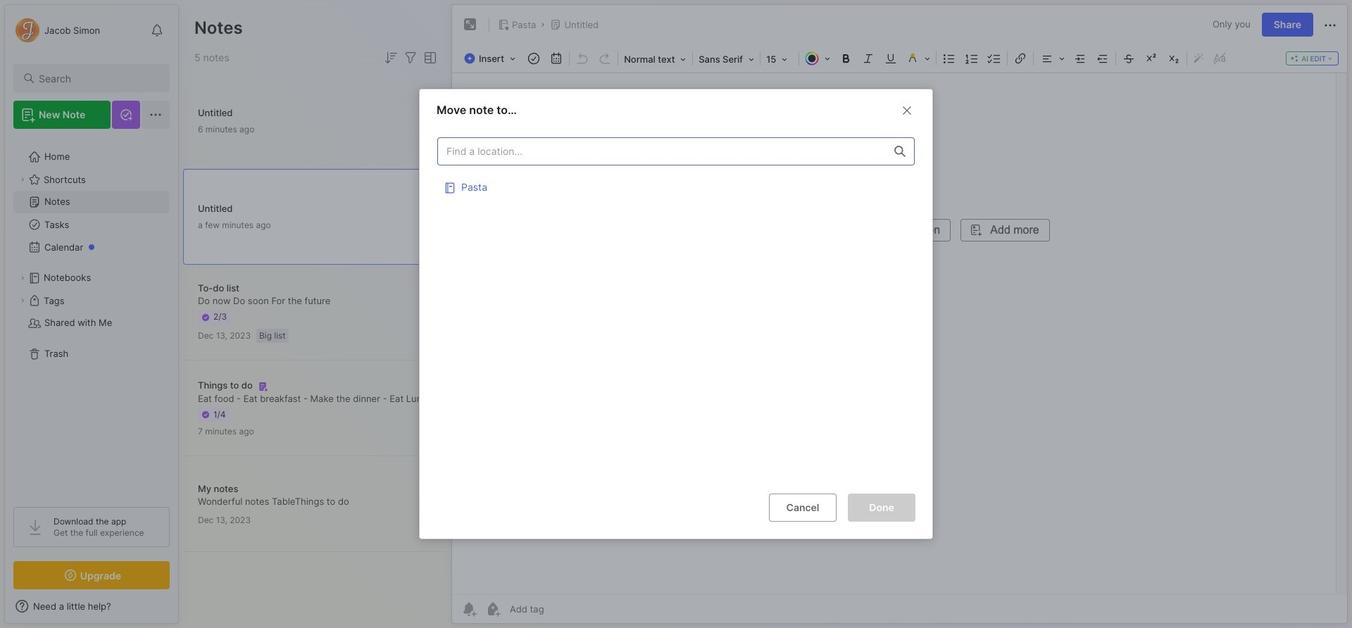Task type: locate. For each thing, give the bounding box(es) containing it.
subscript image
[[1164, 49, 1184, 68]]

None search field
[[39, 70, 157, 87]]

bold image
[[836, 49, 856, 68]]

main element
[[0, 0, 183, 628]]

font size image
[[762, 49, 797, 68]]

Note Editor text field
[[452, 73, 1347, 594]]

alignment image
[[1035, 49, 1069, 68]]

font color image
[[801, 49, 835, 68]]

outdent image
[[1093, 49, 1113, 68]]

Search text field
[[39, 72, 157, 85]]

expand note image
[[462, 16, 479, 33]]

insert link image
[[1011, 49, 1030, 68]]

tree
[[5, 137, 178, 494]]

cell
[[437, 172, 915, 200]]

underline image
[[881, 49, 901, 68]]

Find a location… text field
[[438, 140, 886, 163]]

add a reminder image
[[461, 601, 477, 618]]

cell inside find a location field
[[437, 172, 915, 200]]

italic image
[[859, 49, 878, 68]]

strikethrough image
[[1119, 49, 1139, 68]]

expand tags image
[[18, 296, 27, 305]]



Task type: vqa. For each thing, say whether or not it's contained in the screenshot.
Subscript icon on the right top of page
yes



Task type: describe. For each thing, give the bounding box(es) containing it.
tree inside the 'main' element
[[5, 137, 178, 494]]

checklist image
[[985, 49, 1004, 68]]

heading level image
[[620, 49, 691, 68]]

font family image
[[694, 49, 759, 68]]

close image
[[899, 102, 916, 119]]

numbered list image
[[962, 49, 982, 68]]

note window element
[[451, 4, 1348, 624]]

indent image
[[1071, 49, 1090, 68]]

bulleted list image
[[940, 49, 959, 68]]

expand notebooks image
[[18, 274, 27, 282]]

add tag image
[[485, 601, 501, 618]]

none search field inside the 'main' element
[[39, 70, 157, 87]]

highlight image
[[902, 49, 935, 68]]

insert image
[[461, 49, 523, 68]]

calendar event image
[[547, 49, 566, 68]]

Find a location field
[[430, 130, 922, 482]]

superscript image
[[1142, 49, 1161, 68]]

task image
[[524, 49, 544, 68]]



